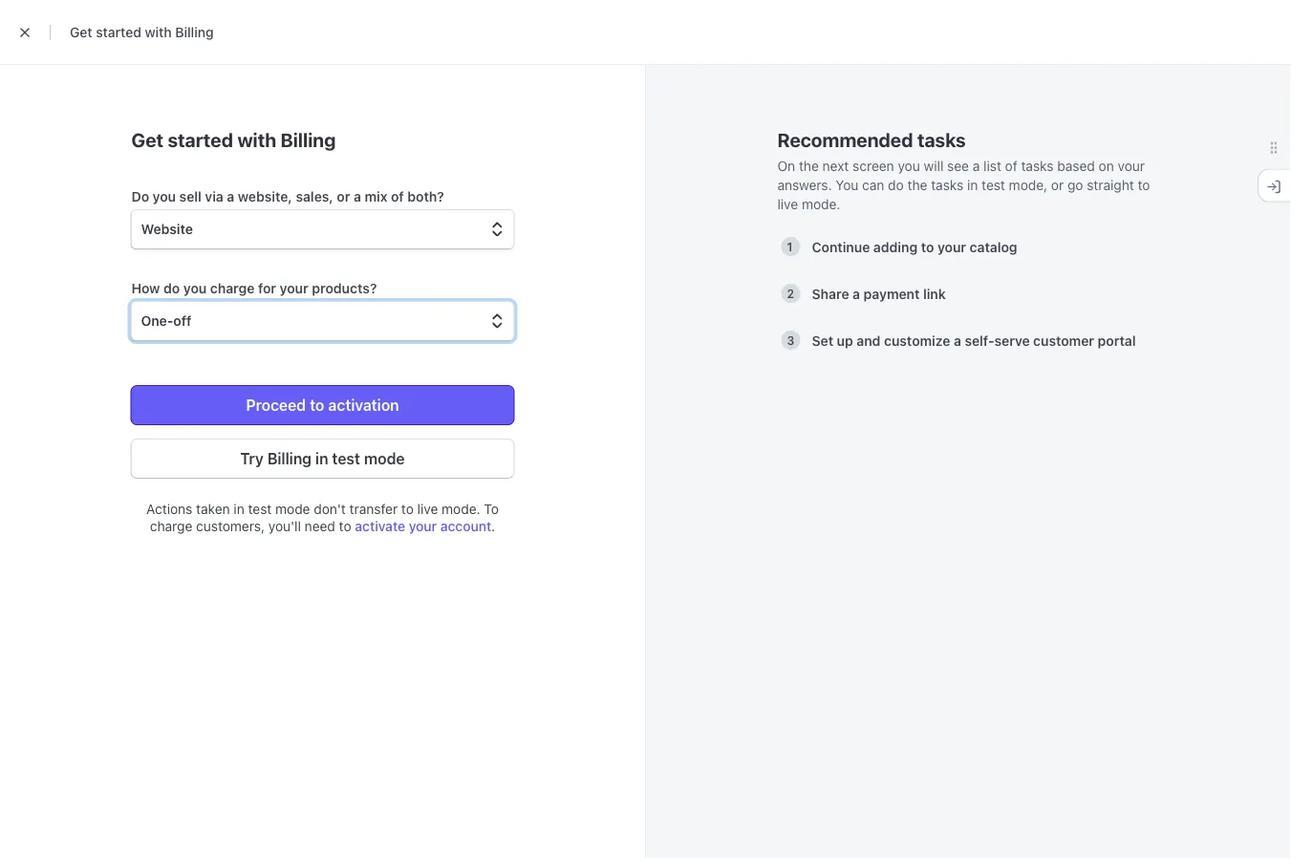 Task type: vqa. For each thing, say whether or not it's contained in the screenshot.
live to the left
yes



Task type: locate. For each thing, give the bounding box(es) containing it.
0 horizontal spatial mode.
[[442, 501, 481, 517]]

test
[[982, 177, 1006, 193], [332, 450, 360, 468], [248, 501, 272, 517]]

0 horizontal spatial in
[[234, 501, 245, 517]]

0 vertical spatial test
[[982, 177, 1006, 193]]

your
[[938, 240, 967, 255], [280, 281, 309, 296], [409, 518, 437, 534]]

test inside button
[[332, 450, 360, 468]]

2 horizontal spatial you
[[898, 158, 921, 174]]

charge
[[210, 281, 255, 296], [150, 518, 193, 534]]

2 vertical spatial billing
[[268, 450, 312, 468]]

your left catalog
[[938, 240, 967, 255]]

1 horizontal spatial test
[[332, 450, 360, 468]]

proceed to activation
[[246, 396, 399, 415]]

one-off
[[141, 313, 192, 329]]

2 horizontal spatial test
[[982, 177, 1006, 193]]

toolbar containing proceed to activation
[[131, 386, 514, 478]]

in inside recommended tasks on the next screen you will see a list of tasks based on vour answers. you can do the tasks in test mode, or go straight to live mode.
[[968, 177, 979, 193]]

your right "activate"
[[409, 518, 437, 534]]

0 vertical spatial of
[[1006, 158, 1018, 174]]

started
[[96, 24, 141, 40], [168, 128, 233, 151]]

in
[[968, 177, 979, 193], [316, 450, 328, 468], [234, 501, 245, 517]]

mode
[[364, 450, 405, 468], [275, 501, 310, 517]]

1 vertical spatial get
[[131, 128, 163, 151]]

1 horizontal spatial your
[[409, 518, 437, 534]]

you up off
[[183, 281, 207, 296]]

you left will
[[898, 158, 921, 174]]

billing inside try billing in test mode button
[[268, 450, 312, 468]]

2
[[787, 287, 795, 300]]

of
[[1006, 158, 1018, 174], [391, 189, 404, 205]]

0 vertical spatial the
[[799, 158, 819, 174]]

how
[[131, 281, 160, 296]]

2 vertical spatial test
[[248, 501, 272, 517]]

a left the self-
[[954, 333, 962, 349]]

0 vertical spatial in
[[968, 177, 979, 193]]

0 vertical spatial started
[[96, 24, 141, 40]]

to right adding
[[922, 240, 935, 255]]

website,
[[238, 189, 293, 205]]

do right can
[[889, 177, 904, 193]]

do you sell via a website, sales, or a mix of both?
[[131, 189, 444, 205]]

0 vertical spatial mode
[[364, 450, 405, 468]]

0 horizontal spatial live
[[418, 501, 438, 517]]

in inside button
[[316, 450, 328, 468]]

1
[[787, 240, 793, 253]]

0 vertical spatial get
[[70, 24, 92, 40]]

of right mix
[[391, 189, 404, 205]]

or left "go"
[[1052, 177, 1065, 193]]

1 vertical spatial charge
[[150, 518, 193, 534]]

0 vertical spatial do
[[889, 177, 904, 193]]

tasks up "mode,"
[[1022, 158, 1054, 174]]

you inside recommended tasks on the next screen you will see a list of tasks based on vour answers. you can do the tasks in test mode, or go straight to live mode.
[[898, 158, 921, 174]]

for
[[258, 281, 276, 296]]

1 horizontal spatial mode.
[[802, 197, 841, 212]]

tasks
[[918, 128, 966, 151], [1022, 158, 1054, 174], [932, 177, 964, 193]]

1 horizontal spatial mode
[[364, 450, 405, 468]]

1 vertical spatial your
[[280, 281, 309, 296]]

live
[[778, 197, 799, 212], [418, 501, 438, 517]]

0 vertical spatial you
[[898, 158, 921, 174]]

you
[[898, 158, 921, 174], [153, 189, 176, 205], [183, 281, 207, 296]]

test inside recommended tasks on the next screen you will see a list of tasks based on vour answers. you can do the tasks in test mode, or go straight to live mode.
[[982, 177, 1006, 193]]

adding
[[874, 240, 918, 255]]

mode up you'll
[[275, 501, 310, 517]]

a left list
[[973, 158, 980, 174]]

1 horizontal spatial started
[[168, 128, 233, 151]]

live inside the actions taken in test mode don't transfer to live mode. to charge customers, you'll need to
[[418, 501, 438, 517]]

website
[[141, 221, 193, 237]]

0 vertical spatial tasks
[[918, 128, 966, 151]]

1 vertical spatial do
[[164, 281, 180, 296]]

1 horizontal spatial of
[[1006, 158, 1018, 174]]

based
[[1058, 158, 1096, 174]]

activate your account link
[[355, 517, 492, 536]]

1 horizontal spatial with
[[237, 128, 277, 151]]

mode.
[[802, 197, 841, 212], [442, 501, 481, 517]]

1 vertical spatial test
[[332, 450, 360, 468]]

portal
[[1098, 333, 1137, 349]]

on
[[778, 158, 796, 174]]

0 vertical spatial charge
[[210, 281, 255, 296]]

1 vertical spatial in
[[316, 450, 328, 468]]

1 horizontal spatial you
[[183, 281, 207, 296]]

test up don't
[[332, 450, 360, 468]]

in for actions taken in test mode don't transfer to live mode. to charge customers, you'll need to
[[234, 501, 245, 517]]

one-
[[141, 313, 173, 329]]

0 horizontal spatial get
[[70, 24, 92, 40]]

0 vertical spatial get started with billing
[[70, 24, 214, 40]]

you'll
[[269, 518, 301, 534]]

get started with billing
[[70, 24, 214, 40], [131, 128, 336, 151]]

1 vertical spatial of
[[391, 189, 404, 205]]

1 vertical spatial mode.
[[442, 501, 481, 517]]

to down 'vour'
[[1138, 177, 1151, 193]]

1 horizontal spatial or
[[1052, 177, 1065, 193]]

mode up transfer
[[364, 450, 405, 468]]

need
[[305, 518, 336, 534]]

test up you'll
[[248, 501, 272, 517]]

to right proceed at the top left of the page
[[310, 396, 325, 415]]

how do you charge for your products?
[[131, 281, 377, 296]]

to
[[1138, 177, 1151, 193], [922, 240, 935, 255], [310, 396, 325, 415], [402, 501, 414, 517], [339, 518, 352, 534]]

with
[[145, 24, 172, 40], [237, 128, 277, 151]]

account
[[441, 518, 492, 534]]

try billing in test mode
[[240, 450, 405, 468]]

sales,
[[296, 189, 334, 205]]

a
[[973, 158, 980, 174], [227, 189, 235, 205], [354, 189, 361, 205], [853, 286, 861, 302], [954, 333, 962, 349]]

to inside recommended tasks on the next screen you will see a list of tasks based on vour answers. you can do the tasks in test mode, or go straight to live mode.
[[1138, 177, 1151, 193]]

charge left for
[[210, 281, 255, 296]]

1 vertical spatial started
[[168, 128, 233, 151]]

a right via
[[227, 189, 235, 205]]

mode inside button
[[364, 450, 405, 468]]

toolbar
[[131, 386, 514, 478]]

transfer
[[350, 501, 398, 517]]

in up don't
[[316, 450, 328, 468]]

or right sales,
[[337, 189, 350, 205]]

the
[[799, 158, 819, 174], [908, 177, 928, 193]]

1 horizontal spatial the
[[908, 177, 928, 193]]

do right how
[[164, 281, 180, 296]]

do
[[889, 177, 904, 193], [164, 281, 180, 296]]

charge inside the actions taken in test mode don't transfer to live mode. to charge customers, you'll need to
[[150, 518, 193, 534]]

the up answers.
[[799, 158, 819, 174]]

live up the activate your account .
[[418, 501, 438, 517]]

in down see
[[968, 177, 979, 193]]

products?
[[312, 281, 377, 296]]

or
[[1052, 177, 1065, 193], [337, 189, 350, 205]]

1 vertical spatial the
[[908, 177, 928, 193]]

tasks up will
[[918, 128, 966, 151]]

0 horizontal spatial do
[[164, 281, 180, 296]]

test for actions taken in test mode don't transfer to live mode. to charge customers, you'll need to
[[248, 501, 272, 517]]

serve
[[995, 333, 1030, 349]]

mode. inside recommended tasks on the next screen you will see a list of tasks based on vour answers. you can do the tasks in test mode, or go straight to live mode.
[[802, 197, 841, 212]]

2 horizontal spatial in
[[968, 177, 979, 193]]

billing
[[175, 24, 214, 40], [281, 128, 336, 151], [268, 450, 312, 468]]

vour
[[1118, 158, 1146, 174]]

you right the do
[[153, 189, 176, 205]]

get
[[70, 24, 92, 40], [131, 128, 163, 151]]

1 vertical spatial you
[[153, 189, 176, 205]]

.
[[492, 518, 496, 534]]

proceed
[[246, 396, 306, 415]]

recommended
[[778, 128, 914, 151]]

you
[[836, 177, 859, 193]]

0 horizontal spatial with
[[145, 24, 172, 40]]

mode. down answers.
[[802, 197, 841, 212]]

in inside the actions taken in test mode don't transfer to live mode. to charge customers, you'll need to
[[234, 501, 245, 517]]

test for try billing in test mode
[[332, 450, 360, 468]]

0 horizontal spatial charge
[[150, 518, 193, 534]]

on
[[1099, 158, 1115, 174]]

mode inside the actions taken in test mode don't transfer to live mode. to charge customers, you'll need to
[[275, 501, 310, 517]]

tasks down see
[[932, 177, 964, 193]]

1 horizontal spatial get
[[131, 128, 163, 151]]

0 vertical spatial live
[[778, 197, 799, 212]]

0 vertical spatial your
[[938, 240, 967, 255]]

1 horizontal spatial do
[[889, 177, 904, 193]]

the down will
[[908, 177, 928, 193]]

link
[[924, 286, 947, 302]]

live down answers.
[[778, 197, 799, 212]]

can
[[863, 177, 885, 193]]

go
[[1068, 177, 1084, 193]]

mode for taken
[[275, 501, 310, 517]]

1 vertical spatial with
[[237, 128, 277, 151]]

a left mix
[[354, 189, 361, 205]]

set
[[812, 333, 834, 349]]

test inside the actions taken in test mode don't transfer to live mode. to charge customers, you'll need to
[[248, 501, 272, 517]]

0 horizontal spatial started
[[96, 24, 141, 40]]

do inside recommended tasks on the next screen you will see a list of tasks based on vour answers. you can do the tasks in test mode, or go straight to live mode.
[[889, 177, 904, 193]]

1 vertical spatial live
[[418, 501, 438, 517]]

your right for
[[280, 281, 309, 296]]

in up customers,
[[234, 501, 245, 517]]

0 horizontal spatial of
[[391, 189, 404, 205]]

2 vertical spatial in
[[234, 501, 245, 517]]

charge down actions
[[150, 518, 193, 534]]

0 vertical spatial mode.
[[802, 197, 841, 212]]

0 horizontal spatial mode
[[275, 501, 310, 517]]

customer
[[1034, 333, 1095, 349]]

2 horizontal spatial your
[[938, 240, 967, 255]]

do
[[131, 189, 149, 205]]

test down list
[[982, 177, 1006, 193]]

answers.
[[778, 177, 832, 193]]

see
[[948, 158, 970, 174]]

0 horizontal spatial your
[[280, 281, 309, 296]]

0 horizontal spatial test
[[248, 501, 272, 517]]

of right list
[[1006, 158, 1018, 174]]

mode. up account
[[442, 501, 481, 517]]

share
[[812, 286, 850, 302]]

1 horizontal spatial in
[[316, 450, 328, 468]]

1 horizontal spatial live
[[778, 197, 799, 212]]

0 vertical spatial with
[[145, 24, 172, 40]]

2 vertical spatial tasks
[[932, 177, 964, 193]]

1 vertical spatial mode
[[275, 501, 310, 517]]



Task type: describe. For each thing, give the bounding box(es) containing it.
2 vertical spatial you
[[183, 281, 207, 296]]

catalog
[[970, 240, 1018, 255]]

via
[[205, 189, 224, 205]]

recommended tasks on the next screen you will see a list of tasks based on vour answers. you can do the tasks in test mode, or go straight to live mode.
[[778, 128, 1151, 212]]

a inside recommended tasks on the next screen you will see a list of tasks based on vour answers. you can do the tasks in test mode, or go straight to live mode.
[[973, 158, 980, 174]]

actions
[[146, 501, 193, 517]]

up
[[837, 333, 854, 349]]

sell
[[179, 189, 202, 205]]

0 horizontal spatial the
[[799, 158, 819, 174]]

mode. inside the actions taken in test mode don't transfer to live mode. to charge customers, you'll need to
[[442, 501, 481, 517]]

list
[[984, 158, 1002, 174]]

of inside recommended tasks on the next screen you will see a list of tasks based on vour answers. you can do the tasks in test mode, or go straight to live mode.
[[1006, 158, 1018, 174]]

self-
[[965, 333, 995, 349]]

in for try billing in test mode
[[316, 450, 328, 468]]

activate your account .
[[355, 518, 496, 534]]

1 vertical spatial get started with billing
[[131, 128, 336, 151]]

actions taken in test mode don't transfer to live mode. to charge customers, you'll need to
[[146, 501, 499, 534]]

to inside proceed to activation button
[[310, 396, 325, 415]]

customers,
[[196, 518, 265, 534]]

continue
[[812, 240, 871, 255]]

3
[[787, 334, 795, 347]]

website button
[[131, 210, 514, 249]]

straight
[[1088, 177, 1135, 193]]

payment
[[864, 286, 920, 302]]

activate
[[355, 518, 405, 534]]

0 vertical spatial billing
[[175, 24, 214, 40]]

mode for billing
[[364, 450, 405, 468]]

screen
[[853, 158, 895, 174]]

set up and customize a self-serve customer portal
[[812, 333, 1137, 349]]

customize
[[885, 333, 951, 349]]

1 vertical spatial tasks
[[1022, 158, 1054, 174]]

2 vertical spatial your
[[409, 518, 437, 534]]

off
[[173, 313, 192, 329]]

taken
[[196, 501, 230, 517]]

try
[[240, 450, 264, 468]]

a right share on the right of page
[[853, 286, 861, 302]]

or inside recommended tasks on the next screen you will see a list of tasks based on vour answers. you can do the tasks in test mode, or go straight to live mode.
[[1052, 177, 1065, 193]]

proceed to activation button
[[131, 386, 514, 425]]

don't
[[314, 501, 346, 517]]

next
[[823, 158, 849, 174]]

try billing in test mode button
[[131, 440, 514, 478]]

both?
[[408, 189, 444, 205]]

0 horizontal spatial or
[[337, 189, 350, 205]]

0 horizontal spatial you
[[153, 189, 176, 205]]

activation
[[328, 396, 399, 415]]

share a payment link
[[812, 286, 947, 302]]

mix
[[365, 189, 388, 205]]

to
[[484, 501, 499, 517]]

to down don't
[[339, 518, 352, 534]]

will
[[924, 158, 944, 174]]

mode,
[[1009, 177, 1048, 193]]

live inside recommended tasks on the next screen you will see a list of tasks based on vour answers. you can do the tasks in test mode, or go straight to live mode.
[[778, 197, 799, 212]]

to up the activate your account .
[[402, 501, 414, 517]]

1 vertical spatial billing
[[281, 128, 336, 151]]

continue adding to your catalog
[[812, 240, 1018, 255]]

1 horizontal spatial charge
[[210, 281, 255, 296]]

and
[[857, 333, 881, 349]]

one-off button
[[131, 302, 514, 340]]



